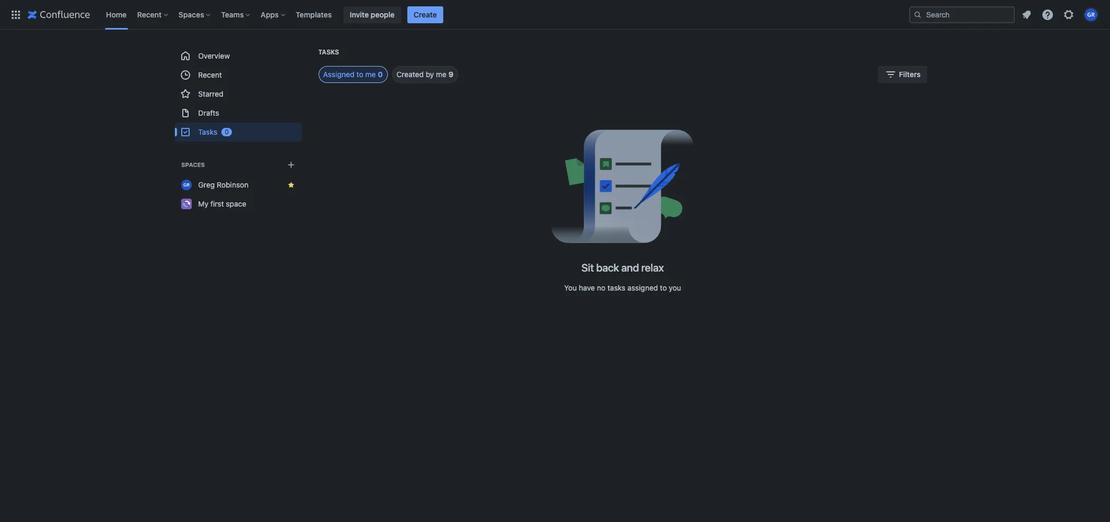 Task type: describe. For each thing, give the bounding box(es) containing it.
greg
[[198, 180, 215, 189]]

invite people
[[350, 10, 395, 19]]

starred
[[198, 89, 223, 98]]

you
[[669, 283, 682, 292]]

greg robinson link
[[175, 176, 302, 195]]

create
[[414, 10, 437, 19]]

space
[[226, 199, 246, 208]]

group containing overview
[[175, 47, 302, 142]]

help icon image
[[1042, 8, 1055, 21]]

templates
[[296, 10, 332, 19]]

filters button
[[878, 66, 928, 83]]

starred link
[[175, 85, 302, 104]]

teams button
[[218, 6, 255, 23]]

me for by
[[436, 70, 447, 79]]

you have no tasks assigned to you
[[565, 283, 682, 292]]

assigned to me 0
[[323, 70, 383, 79]]

no
[[597, 283, 606, 292]]

0 vertical spatial tasks
[[319, 48, 339, 56]]

0 inside group
[[225, 128, 229, 136]]

my first space
[[198, 199, 246, 208]]

global element
[[6, 0, 908, 29]]

back
[[597, 262, 619, 274]]

overview
[[198, 51, 230, 60]]

by
[[426, 70, 434, 79]]

first
[[210, 199, 224, 208]]

apps
[[261, 10, 279, 19]]

sit
[[582, 262, 594, 274]]

have
[[579, 283, 595, 292]]

templates link
[[293, 6, 335, 23]]

create a space image
[[285, 159, 297, 171]]

1 vertical spatial recent
[[198, 70, 222, 79]]

tab list containing assigned to me
[[306, 66, 458, 83]]

invite people button
[[344, 6, 401, 23]]

home link
[[103, 6, 130, 23]]

created by me 9
[[397, 70, 454, 79]]

filters
[[900, 70, 921, 79]]

recent inside popup button
[[137, 10, 162, 19]]

overview link
[[175, 47, 302, 66]]

unstar this space image
[[287, 181, 295, 189]]

teams
[[221, 10, 244, 19]]

9
[[449, 70, 454, 79]]

relax
[[642, 262, 664, 274]]



Task type: vqa. For each thing, say whether or not it's contained in the screenshot.
Brookes,
no



Task type: locate. For each thing, give the bounding box(es) containing it.
greg robinson
[[198, 180, 248, 189]]

1 me from the left
[[366, 70, 376, 79]]

search image
[[914, 10, 923, 19]]

tasks down drafts
[[198, 127, 217, 136]]

Search field
[[910, 6, 1016, 23]]

recent up starred at the left top
[[198, 70, 222, 79]]

banner
[[0, 0, 1111, 30]]

0 vertical spatial 0
[[378, 70, 383, 79]]

tasks
[[319, 48, 339, 56], [198, 127, 217, 136]]

assigned
[[628, 283, 658, 292]]

confluence image
[[27, 8, 90, 21], [27, 8, 90, 21]]

0 inside tab list
[[378, 70, 383, 79]]

to inside tab list
[[357, 70, 364, 79]]

0 left created
[[378, 70, 383, 79]]

1 vertical spatial spaces
[[181, 161, 205, 168]]

robinson
[[217, 180, 248, 189]]

created
[[397, 70, 424, 79]]

0 vertical spatial recent
[[137, 10, 162, 19]]

me right 'assigned'
[[366, 70, 376, 79]]

recent right the home
[[137, 10, 162, 19]]

drafts
[[198, 108, 219, 117]]

spaces inside spaces popup button
[[179, 10, 204, 19]]

apps button
[[258, 6, 289, 23]]

create link
[[407, 6, 443, 23]]

spaces up greg at top
[[181, 161, 205, 168]]

0 horizontal spatial tasks
[[198, 127, 217, 136]]

invite
[[350, 10, 369, 19]]

me for to
[[366, 70, 376, 79]]

me
[[366, 70, 376, 79], [436, 70, 447, 79]]

0
[[378, 70, 383, 79], [225, 128, 229, 136]]

sit back and relax
[[582, 262, 664, 274]]

2 me from the left
[[436, 70, 447, 79]]

my
[[198, 199, 208, 208]]

1 horizontal spatial tasks
[[319, 48, 339, 56]]

recent link
[[175, 66, 302, 85]]

recent button
[[134, 6, 172, 23]]

1 vertical spatial to
[[660, 283, 667, 292]]

to
[[357, 70, 364, 79], [660, 283, 667, 292]]

settings icon image
[[1063, 8, 1076, 21]]

recent
[[137, 10, 162, 19], [198, 70, 222, 79]]

spaces right 'recent' popup button at the left top
[[179, 10, 204, 19]]

1 horizontal spatial me
[[436, 70, 447, 79]]

appswitcher icon image
[[10, 8, 22, 21]]

me left '9'
[[436, 70, 447, 79]]

to right 'assigned'
[[357, 70, 364, 79]]

and
[[622, 262, 639, 274]]

group
[[175, 47, 302, 142]]

notification icon image
[[1021, 8, 1034, 21]]

1 vertical spatial 0
[[225, 128, 229, 136]]

tasks up 'assigned'
[[319, 48, 339, 56]]

0 vertical spatial to
[[357, 70, 364, 79]]

banner containing home
[[0, 0, 1111, 30]]

tab list
[[306, 66, 458, 83]]

1 horizontal spatial recent
[[198, 70, 222, 79]]

you
[[565, 283, 577, 292]]

spaces button
[[175, 6, 215, 23]]

0 down drafts link
[[225, 128, 229, 136]]

1 vertical spatial tasks
[[198, 127, 217, 136]]

people
[[371, 10, 395, 19]]

spaces
[[179, 10, 204, 19], [181, 161, 205, 168]]

0 horizontal spatial me
[[366, 70, 376, 79]]

my first space link
[[175, 195, 302, 214]]

0 vertical spatial spaces
[[179, 10, 204, 19]]

drafts link
[[175, 104, 302, 123]]

1 horizontal spatial 0
[[378, 70, 383, 79]]

0 horizontal spatial 0
[[225, 128, 229, 136]]

assigned
[[323, 70, 355, 79]]

to left you
[[660, 283, 667, 292]]

tasks
[[608, 283, 626, 292]]

1 horizontal spatial to
[[660, 283, 667, 292]]

0 horizontal spatial to
[[357, 70, 364, 79]]

home
[[106, 10, 127, 19]]

0 horizontal spatial recent
[[137, 10, 162, 19]]



